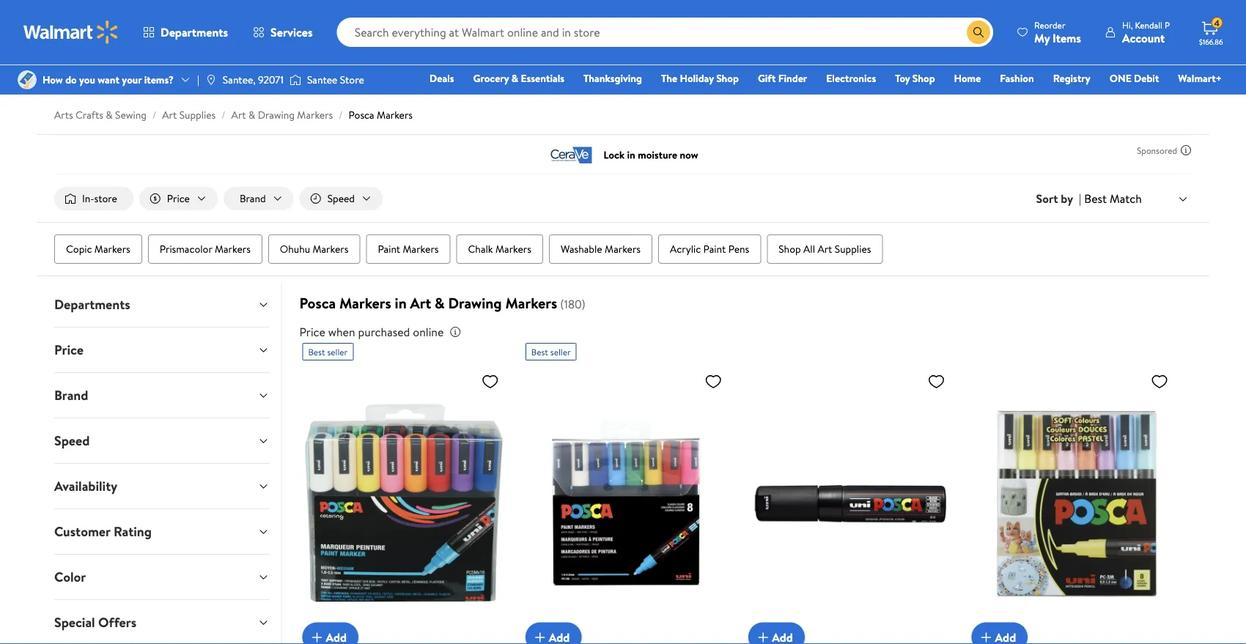 Task type: locate. For each thing, give the bounding box(es) containing it.
customer rating
[[54, 523, 152, 541]]

posca markers link
[[349, 108, 413, 122]]

electronics
[[827, 71, 877, 85]]

/ right sewing
[[153, 108, 156, 122]]

1 horizontal spatial posca
[[349, 108, 375, 122]]

santee store
[[307, 73, 364, 87]]

price when purchased online
[[300, 324, 444, 340]]

drawing down 92071
[[258, 108, 295, 122]]

2 paint from the left
[[704, 242, 726, 256]]

 image for how do you want your items?
[[18, 70, 37, 89]]

1 horizontal spatial  image
[[205, 74, 217, 86]]

arts
[[54, 108, 73, 122]]

customer
[[54, 523, 110, 541]]

 image for santee store
[[290, 73, 301, 87]]

0 horizontal spatial supplies
[[179, 108, 216, 122]]

brand
[[240, 191, 266, 206], [54, 387, 88, 405]]

departments up items?
[[161, 24, 228, 40]]

2 vertical spatial price
[[54, 341, 84, 359]]

markers inside ohuhu markers link
[[313, 242, 349, 256]]

copic markers link
[[54, 235, 142, 264]]

shop right the toy
[[913, 71, 936, 85]]

shop right holiday
[[717, 71, 739, 85]]

0 horizontal spatial price
[[54, 341, 84, 359]]

gift finder
[[758, 71, 808, 85]]

1 horizontal spatial /
[[222, 108, 226, 122]]

departments button up the 'price' "tab"
[[43, 282, 281, 327]]

add to cart image
[[532, 629, 549, 645]]

0 vertical spatial brand button
[[224, 187, 294, 211]]

1 horizontal spatial paint
[[704, 242, 726, 256]]

1 vertical spatial |
[[1080, 191, 1082, 207]]

items?
[[144, 73, 174, 87]]

arts crafts & sewing / art supplies / art & drawing markers / posca markers
[[54, 108, 413, 122]]

1 add to cart image from the left
[[308, 629, 326, 645]]

prismacolor markers link
[[148, 235, 262, 264]]

1 vertical spatial drawing
[[448, 293, 502, 314]]

2 horizontal spatial shop
[[913, 71, 936, 85]]

0 vertical spatial price button
[[139, 187, 218, 211]]

shop left all
[[779, 242, 801, 256]]

speed up 'ohuhu markers'
[[328, 191, 355, 206]]

/ right art supplies link
[[222, 108, 226, 122]]

seller down 'when'
[[327, 346, 348, 358]]

markers inside copic markers link
[[95, 242, 130, 256]]

departments button up items?
[[131, 15, 241, 50]]

0 vertical spatial brand
[[240, 191, 266, 206]]

speed up availability
[[54, 432, 90, 450]]

fashion link
[[994, 70, 1041, 86]]

best
[[1085, 191, 1108, 207], [308, 346, 325, 358], [532, 346, 549, 358]]

registry link
[[1047, 70, 1098, 86]]

1 horizontal spatial supplies
[[835, 242, 872, 256]]

2 horizontal spatial best
[[1085, 191, 1108, 207]]

acrylic paint pens
[[670, 242, 750, 256]]

kendall
[[1136, 19, 1163, 31]]

posca up 'when'
[[300, 293, 336, 314]]

| up art supplies link
[[197, 73, 199, 87]]

sort and filter section element
[[37, 175, 1210, 222]]

brand inside tab
[[54, 387, 88, 405]]

1 horizontal spatial add to cart image
[[755, 629, 772, 645]]

best match
[[1085, 191, 1143, 207]]

 image left santee,
[[205, 74, 217, 86]]

0 horizontal spatial seller
[[327, 346, 348, 358]]

speed inside speed 'tab'
[[54, 432, 90, 450]]

paint left pens
[[704, 242, 726, 256]]

art & drawing markers link
[[231, 108, 333, 122]]

art down items?
[[162, 108, 177, 122]]

art supplies link
[[162, 108, 216, 122]]

price button down departments tab
[[43, 328, 281, 373]]

speed button up 'ohuhu markers'
[[300, 187, 383, 211]]

 image for santee, 92071
[[205, 74, 217, 86]]

2 add to cart image from the left
[[755, 629, 772, 645]]

add to favorites list, posca 16-color paint marker set, pc-5m medium image
[[482, 373, 499, 391]]

color
[[54, 568, 86, 587]]

1 horizontal spatial speed button
[[300, 187, 383, 211]]

(180)
[[561, 296, 586, 313]]

2 horizontal spatial add to cart image
[[978, 629, 996, 645]]

ohuhu
[[280, 242, 310, 256]]

0 vertical spatial departments
[[161, 24, 228, 40]]

the holiday shop
[[662, 71, 739, 85]]

acrylic
[[670, 242, 701, 256]]

special offers tab
[[43, 601, 281, 645]]

1 best seller from the left
[[308, 346, 348, 358]]

grocery
[[473, 71, 509, 85]]

posca markers in art & drawing markers (180)
[[300, 293, 586, 314]]

grocery & essentials link
[[467, 70, 571, 86]]

posca 8-color paint marker set, pc-5m medium image
[[526, 367, 728, 641]]

departments
[[161, 24, 228, 40], [54, 296, 130, 314]]

0 horizontal spatial |
[[197, 73, 199, 87]]

arts crafts & sewing link
[[54, 108, 147, 122]]

speed
[[328, 191, 355, 206], [54, 432, 90, 450]]

0 vertical spatial speed button
[[300, 187, 383, 211]]

1 vertical spatial price button
[[43, 328, 281, 373]]

0 vertical spatial speed
[[328, 191, 355, 206]]

seller down '(180)'
[[551, 346, 571, 358]]

0 horizontal spatial shop
[[717, 71, 739, 85]]

1 horizontal spatial |
[[1080, 191, 1082, 207]]

0 horizontal spatial best
[[308, 346, 325, 358]]

posca
[[349, 108, 375, 122], [300, 293, 336, 314]]

best match button
[[1082, 189, 1193, 208]]

search icon image
[[973, 26, 985, 38]]

add to cart image
[[308, 629, 326, 645], [755, 629, 772, 645], [978, 629, 996, 645]]

posca paint marker, pc-7m broad bullet, black image
[[749, 367, 952, 641]]

1 vertical spatial departments
[[54, 296, 130, 314]]

& right crafts
[[106, 108, 113, 122]]

3 add to cart image from the left
[[978, 629, 996, 645]]

best seller down '(180)'
[[532, 346, 571, 358]]

0 horizontal spatial speed
[[54, 432, 90, 450]]

add to cart image for posca paint marker, pc-7m broad bullet, black image
[[755, 629, 772, 645]]

1 horizontal spatial best seller
[[532, 346, 571, 358]]

markers for chalk
[[496, 242, 532, 256]]

1 vertical spatial posca
[[300, 293, 336, 314]]

1 horizontal spatial speed
[[328, 191, 355, 206]]

1 paint from the left
[[378, 242, 401, 256]]

shop
[[717, 71, 739, 85], [913, 71, 936, 85], [779, 242, 801, 256]]

paint markers link
[[366, 235, 451, 264]]

1 horizontal spatial best
[[532, 346, 549, 358]]

price inside "tab"
[[54, 341, 84, 359]]

drawing up legal information image
[[448, 293, 502, 314]]

markers inside chalk markers link
[[496, 242, 532, 256]]

seller
[[327, 346, 348, 358], [551, 346, 571, 358]]

markers inside washable markers 'link'
[[605, 242, 641, 256]]

0 horizontal spatial paint
[[378, 242, 401, 256]]

brand tab
[[43, 373, 281, 418]]

walmart image
[[23, 21, 119, 44]]

1 vertical spatial supplies
[[835, 242, 872, 256]]

one debit link
[[1104, 70, 1166, 86]]

speed button inside sort and filter section element
[[300, 187, 383, 211]]

0 horizontal spatial /
[[153, 108, 156, 122]]

customer rating tab
[[43, 510, 281, 555]]

1 vertical spatial brand
[[54, 387, 88, 405]]

prismacolor markers
[[160, 242, 251, 256]]

1 horizontal spatial drawing
[[448, 293, 502, 314]]

brand button up speed 'tab' at bottom
[[43, 373, 281, 418]]

debit
[[1135, 71, 1160, 85]]

1 vertical spatial departments button
[[43, 282, 281, 327]]

price button
[[139, 187, 218, 211], [43, 328, 281, 373]]

0 horizontal spatial departments
[[54, 296, 130, 314]]

best seller down 'when'
[[308, 346, 348, 358]]

best seller
[[308, 346, 348, 358], [532, 346, 571, 358]]

special offers
[[54, 614, 137, 632]]

ohuhu markers
[[280, 242, 349, 256]]

brand inside sort and filter section element
[[240, 191, 266, 206]]

you
[[79, 73, 95, 87]]

posca down store
[[349, 108, 375, 122]]

2 best seller from the left
[[532, 346, 571, 358]]

thanksgiving link
[[577, 70, 649, 86]]

2 seller from the left
[[551, 346, 571, 358]]

/
[[153, 108, 156, 122], [222, 108, 226, 122], [339, 108, 343, 122]]

|
[[197, 73, 199, 87], [1080, 191, 1082, 207]]

1 horizontal spatial departments
[[161, 24, 228, 40]]

markers inside paint markers link
[[403, 242, 439, 256]]

departments down copic markers link
[[54, 296, 130, 314]]

1 seller from the left
[[327, 346, 348, 358]]

grocery & essentials
[[473, 71, 565, 85]]

 image right 92071
[[290, 73, 301, 87]]

gift
[[758, 71, 776, 85]]

0 horizontal spatial  image
[[18, 70, 37, 89]]

1 / from the left
[[153, 108, 156, 122]]

markers for washable
[[605, 242, 641, 256]]

speed inside sort and filter section element
[[328, 191, 355, 206]]

2 horizontal spatial /
[[339, 108, 343, 122]]

& right grocery
[[512, 71, 519, 85]]

toy shop
[[896, 71, 936, 85]]

best for posca 16-color paint marker set, pc-5m medium image
[[308, 346, 325, 358]]

1 vertical spatial price
[[300, 324, 326, 340]]

paint up in
[[378, 242, 401, 256]]

0 horizontal spatial add to cart image
[[308, 629, 326, 645]]

special
[[54, 614, 95, 632]]

brand button up ohuhu
[[224, 187, 294, 211]]

speed button
[[300, 187, 383, 211], [43, 419, 281, 464]]

/ down santee store on the top
[[339, 108, 343, 122]]

Search search field
[[337, 18, 994, 47]]

in
[[395, 293, 407, 314]]

0 vertical spatial drawing
[[258, 108, 295, 122]]

 image
[[18, 70, 37, 89], [290, 73, 301, 87], [205, 74, 217, 86]]

0 horizontal spatial speed button
[[43, 419, 281, 464]]

2 horizontal spatial  image
[[290, 73, 301, 87]]

1 horizontal spatial shop
[[779, 242, 801, 256]]

price button up prismacolor
[[139, 187, 218, 211]]

markers for posca
[[340, 293, 392, 314]]

price inside sort and filter section element
[[167, 191, 190, 206]]

one debit
[[1110, 71, 1160, 85]]

1 horizontal spatial brand
[[240, 191, 266, 206]]

| right by at the right of the page
[[1080, 191, 1082, 207]]

prismacolor
[[160, 242, 212, 256]]

1 horizontal spatial price
[[167, 191, 190, 206]]

markers for paint
[[403, 242, 439, 256]]

0 vertical spatial price
[[167, 191, 190, 206]]

& up online
[[435, 293, 445, 314]]

0 vertical spatial departments button
[[131, 15, 241, 50]]

 image left how
[[18, 70, 37, 89]]

hi,
[[1123, 19, 1134, 31]]

markers for copic
[[95, 242, 130, 256]]

best inside popup button
[[1085, 191, 1108, 207]]

1 vertical spatial speed
[[54, 432, 90, 450]]

0 horizontal spatial brand
[[54, 387, 88, 405]]

copic markers
[[66, 242, 130, 256]]

speed button up availability dropdown button
[[43, 419, 281, 464]]

markers inside "prismacolor markers" link
[[215, 242, 251, 256]]

Walmart Site-Wide search field
[[337, 18, 994, 47]]

0 horizontal spatial best seller
[[308, 346, 348, 358]]

1 horizontal spatial seller
[[551, 346, 571, 358]]

price tab
[[43, 328, 281, 373]]



Task type: describe. For each thing, give the bounding box(es) containing it.
markers for prismacolor
[[215, 242, 251, 256]]

all
[[804, 242, 816, 256]]

the
[[662, 71, 678, 85]]

want
[[98, 73, 120, 87]]

sewing
[[115, 108, 147, 122]]

hi, kendall p account
[[1123, 19, 1171, 46]]

availability button
[[43, 464, 281, 509]]

store
[[94, 191, 117, 206]]

by
[[1062, 191, 1074, 207]]

brand for the bottommost brand dropdown button
[[54, 387, 88, 405]]

toy
[[896, 71, 911, 85]]

seller for "posca 8-color paint marker set, pc-5m medium" image
[[551, 346, 571, 358]]

essentials
[[521, 71, 565, 85]]

when
[[328, 324, 355, 340]]

posca 16-color paint marker set, pc-5m medium image
[[302, 367, 505, 641]]

deals link
[[423, 70, 461, 86]]

my
[[1035, 30, 1050, 46]]

1 vertical spatial brand button
[[43, 373, 281, 418]]

match
[[1110, 191, 1143, 207]]

0 vertical spatial |
[[197, 73, 199, 87]]

chalk markers link
[[457, 235, 543, 264]]

holiday
[[680, 71, 714, 85]]

purchased
[[358, 324, 410, 340]]

home
[[955, 71, 982, 85]]

ohuhu markers link
[[268, 235, 360, 264]]

seller for posca 16-color paint marker set, pc-5m medium image
[[327, 346, 348, 358]]

chalk markers
[[468, 242, 532, 256]]

art right in
[[410, 293, 431, 314]]

shop all art supplies
[[779, 242, 872, 256]]

departments tab
[[43, 282, 281, 327]]

services button
[[241, 15, 325, 50]]

copic
[[66, 242, 92, 256]]

online
[[413, 324, 444, 340]]

speed tab
[[43, 419, 281, 464]]

color tab
[[43, 555, 281, 600]]

add to cart image for posca 16-color paint marker set, pc-5m medium image
[[308, 629, 326, 645]]

ad disclaimer and feedback for skylinedisplayad image
[[1181, 144, 1193, 156]]

in-
[[82, 191, 94, 206]]

shop all art supplies link
[[767, 235, 883, 264]]

2 / from the left
[[222, 108, 226, 122]]

0 horizontal spatial posca
[[300, 293, 336, 314]]

the holiday shop link
[[655, 70, 746, 86]]

thanksgiving
[[584, 71, 643, 85]]

sort
[[1037, 191, 1059, 207]]

rating
[[114, 523, 152, 541]]

pens
[[729, 242, 750, 256]]

how
[[43, 73, 63, 87]]

santee,
[[223, 73, 256, 87]]

0 vertical spatial posca
[[349, 108, 375, 122]]

posca 8-color paint marker set, pc-3m fine, soft colours image
[[972, 367, 1175, 641]]

paint markers
[[378, 242, 439, 256]]

legal information image
[[450, 326, 462, 338]]

art right all
[[818, 242, 833, 256]]

0 vertical spatial supplies
[[179, 108, 216, 122]]

add to favorites list, posca 8-color paint marker set, pc-3m fine, soft colours image
[[1152, 373, 1169, 391]]

offers
[[98, 614, 137, 632]]

santee, 92071
[[223, 73, 284, 87]]

how do you want your items?
[[43, 73, 174, 87]]

brand for top brand dropdown button
[[240, 191, 266, 206]]

walmart+
[[1179, 71, 1223, 85]]

gift finder link
[[752, 70, 814, 86]]

your
[[122, 73, 142, 87]]

reorder
[[1035, 19, 1066, 31]]

store
[[340, 73, 364, 87]]

crafts
[[76, 108, 103, 122]]

account
[[1123, 30, 1166, 46]]

best seller for "posca 8-color paint marker set, pc-5m medium" image
[[532, 346, 571, 358]]

sponsored
[[1138, 144, 1178, 157]]

one
[[1110, 71, 1132, 85]]

fashion
[[1001, 71, 1035, 85]]

reorder my items
[[1035, 19, 1082, 46]]

p
[[1165, 19, 1171, 31]]

washable markers
[[561, 242, 641, 256]]

92071
[[258, 73, 284, 87]]

items
[[1053, 30, 1082, 46]]

availability tab
[[43, 464, 281, 509]]

services
[[271, 24, 313, 40]]

registry
[[1054, 71, 1091, 85]]

& down the santee, 92071
[[249, 108, 255, 122]]

electronics link
[[820, 70, 883, 86]]

color button
[[43, 555, 281, 600]]

1 vertical spatial speed button
[[43, 419, 281, 464]]

in-store button
[[54, 187, 133, 211]]

add to favorites list, posca paint marker, pc-7m broad bullet, black image
[[928, 373, 946, 391]]

markers for ohuhu
[[313, 242, 349, 256]]

chalk
[[468, 242, 493, 256]]

sort by |
[[1037, 191, 1082, 207]]

add to cart image for posca 8-color paint marker set, pc-3m fine, soft colours image
[[978, 629, 996, 645]]

& inside 'link'
[[512, 71, 519, 85]]

best seller for posca 16-color paint marker set, pc-5m medium image
[[308, 346, 348, 358]]

3 / from the left
[[339, 108, 343, 122]]

best for "posca 8-color paint marker set, pc-5m medium" image
[[532, 346, 549, 358]]

add to favorites list, posca 8-color paint marker set, pc-5m medium image
[[705, 373, 723, 391]]

washable markers link
[[549, 235, 653, 264]]

availability
[[54, 478, 117, 496]]

0 horizontal spatial drawing
[[258, 108, 295, 122]]

| inside sort and filter section element
[[1080, 191, 1082, 207]]

acrylic paint pens link
[[659, 235, 762, 264]]

deals
[[430, 71, 454, 85]]

$166.86
[[1200, 37, 1224, 47]]

2 horizontal spatial price
[[300, 324, 326, 340]]

do
[[65, 73, 77, 87]]

in-store
[[82, 191, 117, 206]]

departments inside tab
[[54, 296, 130, 314]]

home link
[[948, 70, 988, 86]]

finder
[[779, 71, 808, 85]]

art down santee,
[[231, 108, 246, 122]]



Task type: vqa. For each thing, say whether or not it's contained in the screenshot.
Color's :
no



